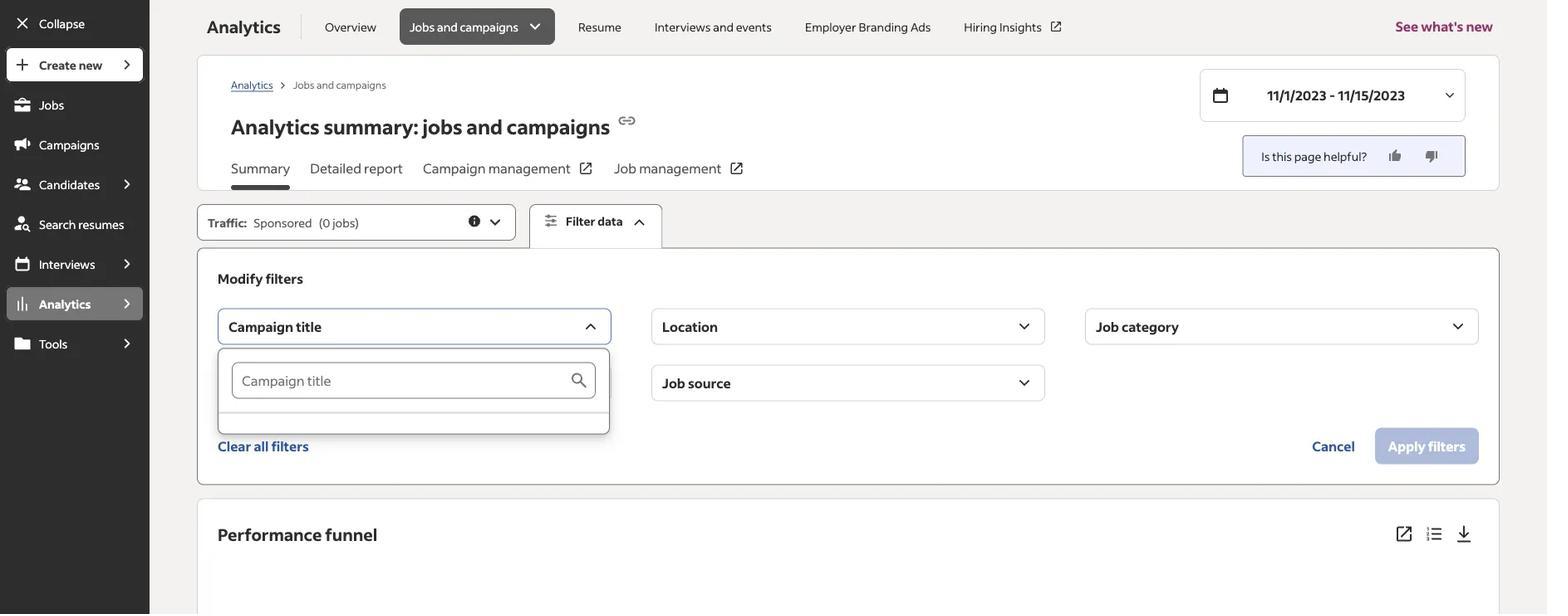 Task type: vqa. For each thing, say whether or not it's contained in the screenshot.
THE CAMPAIGN TITLE
yes



Task type: locate. For each thing, give the bounding box(es) containing it.
job down the show shareable url icon
[[614, 160, 636, 177]]

traffic: sponsored ( 0 jobs )
[[208, 215, 359, 230]]

clear
[[218, 438, 251, 455]]

0 vertical spatial jobs
[[410, 19, 435, 34]]

is this page helpful?
[[1261, 149, 1367, 164]]

tools link
[[5, 326, 110, 362]]

summary
[[231, 160, 290, 177]]

1 horizontal spatial interviews
[[655, 19, 711, 34]]

1 vertical spatial new
[[79, 57, 102, 72]]

see what's new
[[1395, 18, 1493, 35]]

events
[[736, 19, 772, 34]]

resume
[[578, 19, 621, 34]]

0 vertical spatial interviews
[[655, 19, 711, 34]]

hiring insights link
[[954, 8, 1073, 45]]

job
[[614, 160, 636, 177], [1096, 318, 1119, 335], [662, 375, 685, 392]]

management for campaign management
[[488, 160, 571, 177]]

0 vertical spatial jobs
[[423, 114, 462, 140]]

campaign left 'title'
[[229, 318, 293, 335]]

0 horizontal spatial jobs
[[39, 97, 64, 112]]

job inside dropdown button
[[1096, 318, 1119, 335]]

overview
[[325, 19, 376, 34]]

management inside campaign management link
[[488, 160, 571, 177]]

1 vertical spatial campaign
[[229, 318, 293, 335]]

2 management from the left
[[639, 160, 722, 177]]

create
[[39, 57, 76, 72]]

0
[[323, 215, 330, 230]]

job category
[[1096, 318, 1179, 335]]

0 vertical spatial job
[[614, 160, 636, 177]]

filters
[[266, 270, 303, 287], [271, 438, 309, 455]]

management
[[488, 160, 571, 177], [639, 160, 722, 177]]

1 vertical spatial jobs
[[293, 78, 314, 91]]

2 vertical spatial job
[[662, 375, 685, 392]]

page
[[1294, 149, 1321, 164]]

0 vertical spatial jobs and campaigns
[[410, 19, 518, 34]]

1 vertical spatial filters
[[271, 438, 309, 455]]

detailed report link
[[310, 159, 403, 190]]

performance
[[218, 524, 322, 546]]

2 vertical spatial jobs
[[39, 97, 64, 112]]

new inside button
[[1466, 18, 1493, 35]]

1 vertical spatial interviews
[[39, 257, 95, 272]]

campaigns
[[460, 19, 518, 34], [336, 78, 386, 91], [507, 114, 610, 140]]

funnel
[[325, 524, 377, 546]]

this
[[1272, 149, 1292, 164]]

filters right modify
[[266, 270, 303, 287]]

0 horizontal spatial jobs and campaigns
[[293, 78, 386, 91]]

interviews
[[655, 19, 711, 34], [39, 257, 95, 272]]

filter data
[[566, 214, 623, 229]]

0 horizontal spatial interviews
[[39, 257, 95, 272]]

interviews and events link
[[645, 8, 782, 45]]

2 horizontal spatial jobs
[[410, 19, 435, 34]]

1 horizontal spatial jobs
[[293, 78, 314, 91]]

see what's new button
[[1395, 0, 1493, 55]]

jobs and campaigns
[[410, 19, 518, 34], [293, 78, 386, 91]]

1 vertical spatial jobs and campaigns
[[293, 78, 386, 91]]

interviews inside menu bar
[[39, 257, 95, 272]]

campaign
[[423, 160, 486, 177], [229, 318, 293, 335]]

and inside button
[[437, 19, 458, 34]]

filters inside button
[[271, 438, 309, 455]]

0 horizontal spatial jobs
[[333, 215, 355, 230]]

interviews left events
[[655, 19, 711, 34]]

interviews down the search resumes link
[[39, 257, 95, 272]]

filters right all
[[271, 438, 309, 455]]

1 vertical spatial jobs
[[333, 215, 355, 230]]

overview link
[[315, 8, 386, 45]]

analytics inside analytics link
[[39, 297, 91, 312]]

interviews for interviews
[[39, 257, 95, 272]]

performance funnel
[[218, 524, 377, 546]]

campaign title button
[[218, 309, 612, 345]]

cancel
[[1312, 438, 1355, 455]]

0 vertical spatial new
[[1466, 18, 1493, 35]]

)
[[355, 215, 359, 230]]

menu bar
[[0, 47, 150, 615]]

new
[[1466, 18, 1493, 35], [79, 57, 102, 72]]

new right create
[[79, 57, 102, 72]]

2 horizontal spatial job
[[1096, 318, 1119, 335]]

1 horizontal spatial management
[[639, 160, 722, 177]]

candidates link
[[5, 166, 110, 203]]

0 horizontal spatial analytics link
[[5, 286, 110, 322]]

filter data button
[[529, 204, 663, 249]]

campaign inside campaign title 'popup button'
[[229, 318, 293, 335]]

analytics
[[207, 16, 281, 37], [231, 78, 273, 91], [231, 114, 320, 140], [39, 297, 91, 312]]

1 horizontal spatial jobs
[[423, 114, 462, 140]]

1 horizontal spatial campaign
[[423, 160, 486, 177]]

insights
[[999, 19, 1042, 34]]

jobs inside button
[[410, 19, 435, 34]]

0 horizontal spatial job
[[614, 160, 636, 177]]

source
[[688, 375, 731, 392]]

this page is not helpful image
[[1423, 148, 1440, 165]]

0 horizontal spatial new
[[79, 57, 102, 72]]

0 vertical spatial campaign
[[423, 160, 486, 177]]

1 management from the left
[[488, 160, 571, 177]]

job inside dropdown button
[[662, 375, 685, 392]]

1 horizontal spatial job
[[662, 375, 685, 392]]

campaign inside campaign management link
[[423, 160, 486, 177]]

analytics link
[[231, 78, 273, 92], [5, 286, 110, 322]]

jobs
[[410, 19, 435, 34], [293, 78, 314, 91], [39, 97, 64, 112]]

all
[[254, 438, 269, 455]]

new right the what's
[[1466, 18, 1493, 35]]

1 vertical spatial job
[[1096, 318, 1119, 335]]

search resumes
[[39, 217, 124, 232]]

jobs
[[423, 114, 462, 140], [333, 215, 355, 230]]

1 horizontal spatial jobs and campaigns
[[410, 19, 518, 34]]

analytics summary: jobs and campaigns
[[231, 114, 610, 140]]

this page is helpful image
[[1387, 148, 1403, 165]]

job for job management
[[614, 160, 636, 177]]

job left source
[[662, 375, 685, 392]]

job for job category
[[1096, 318, 1119, 335]]

jobs up campaign management
[[423, 114, 462, 140]]

1 vertical spatial campaigns
[[336, 78, 386, 91]]

0 horizontal spatial management
[[488, 160, 571, 177]]

job left category
[[1096, 318, 1119, 335]]

filter
[[566, 214, 595, 229]]

management inside the job management link
[[639, 160, 722, 177]]

0 horizontal spatial campaign
[[229, 318, 293, 335]]

0 vertical spatial campaigns
[[460, 19, 518, 34]]

1 horizontal spatial new
[[1466, 18, 1493, 35]]

2 vertical spatial campaigns
[[507, 114, 610, 140]]

campaign for campaign title
[[229, 318, 293, 335]]

campaign down 'analytics summary: jobs and campaigns'
[[423, 160, 486, 177]]

0 vertical spatial analytics link
[[231, 78, 273, 92]]

and
[[437, 19, 458, 34], [713, 19, 734, 34], [316, 78, 334, 91], [466, 114, 503, 140]]

hiring
[[964, 19, 997, 34]]

summary link
[[231, 159, 290, 190]]

jobs right 0
[[333, 215, 355, 230]]

campaigns
[[39, 137, 99, 152]]

job source
[[662, 375, 731, 392]]

is
[[1261, 149, 1270, 164]]



Task type: describe. For each thing, give the bounding box(es) containing it.
campaign title
[[229, 318, 322, 335]]

1 vertical spatial analytics link
[[5, 286, 110, 322]]

resume link
[[568, 8, 631, 45]]

location
[[662, 318, 718, 335]]

Campaign title field
[[232, 363, 569, 399]]

create new link
[[5, 47, 110, 83]]

job for job source
[[662, 375, 685, 392]]

new inside menu bar
[[79, 57, 102, 72]]

branding
[[859, 19, 908, 34]]

0 vertical spatial filters
[[266, 270, 303, 287]]

menu bar containing create new
[[0, 47, 150, 615]]

job management link
[[614, 159, 745, 190]]

tools
[[39, 336, 67, 351]]

category
[[1122, 318, 1179, 335]]

-
[[1329, 87, 1335, 104]]

traffic:
[[208, 215, 247, 230]]

helpful?
[[1324, 149, 1367, 164]]

collapse button
[[5, 5, 145, 42]]

cancel button
[[1299, 428, 1368, 465]]

create new
[[39, 57, 102, 72]]

report
[[364, 160, 403, 177]]

campaign management link
[[423, 159, 594, 190]]

employer branding ads
[[805, 19, 931, 34]]

campaigns link
[[5, 126, 145, 163]]

collapse
[[39, 16, 85, 31]]

candidates
[[39, 177, 100, 192]]

11/1/2023
[[1267, 87, 1327, 104]]

interviews and events
[[655, 19, 772, 34]]

ads
[[910, 19, 931, 34]]

interviews link
[[5, 246, 110, 282]]

clear all filters
[[218, 438, 309, 455]]

jobs inside menu bar
[[39, 97, 64, 112]]

jobs and campaigns button
[[400, 8, 555, 45]]

see
[[1395, 18, 1418, 35]]

table view image
[[1424, 525, 1444, 545]]

employer branding ads link
[[795, 8, 941, 45]]

what's
[[1421, 18, 1463, 35]]

location button
[[651, 309, 1045, 345]]

interviews for interviews and events
[[655, 19, 711, 34]]

modify filters
[[218, 270, 303, 287]]

campaigns inside jobs and campaigns button
[[460, 19, 518, 34]]

this filters data based on the type of traffic a job received, not the sponsored status of the job itself. some jobs may receive both sponsored and organic traffic. combined view shows all traffic. image
[[467, 214, 482, 229]]

campaign title list box
[[219, 349, 609, 434]]

job category button
[[1085, 309, 1479, 345]]

resumes
[[78, 217, 124, 232]]

jobs and campaigns inside button
[[410, 19, 518, 34]]

employer
[[805, 19, 856, 34]]

hiring insights
[[964, 19, 1042, 34]]

show shareable url image
[[617, 111, 637, 131]]

job source button
[[651, 365, 1045, 402]]

clear all filters button
[[218, 428, 309, 465]]

data
[[598, 214, 623, 229]]

11/1/2023 - 11/15/2023
[[1267, 87, 1405, 104]]

management for job management
[[639, 160, 722, 177]]

(
[[319, 215, 323, 230]]

title
[[296, 318, 322, 335]]

summary:
[[324, 114, 419, 140]]

modify
[[218, 270, 263, 287]]

detailed report
[[310, 160, 403, 177]]

jobs link
[[5, 86, 145, 123]]

1 horizontal spatial analytics link
[[231, 78, 273, 92]]

sponsored
[[254, 215, 312, 230]]

campaign for campaign management
[[423, 160, 486, 177]]

search
[[39, 217, 76, 232]]

search resumes link
[[5, 206, 145, 243]]

export as csv image
[[1454, 525, 1474, 545]]

detailed
[[310, 160, 361, 177]]

campaign management
[[423, 160, 571, 177]]

view detailed report image
[[1394, 525, 1414, 545]]

job management
[[614, 160, 722, 177]]

11/15/2023
[[1338, 87, 1405, 104]]



